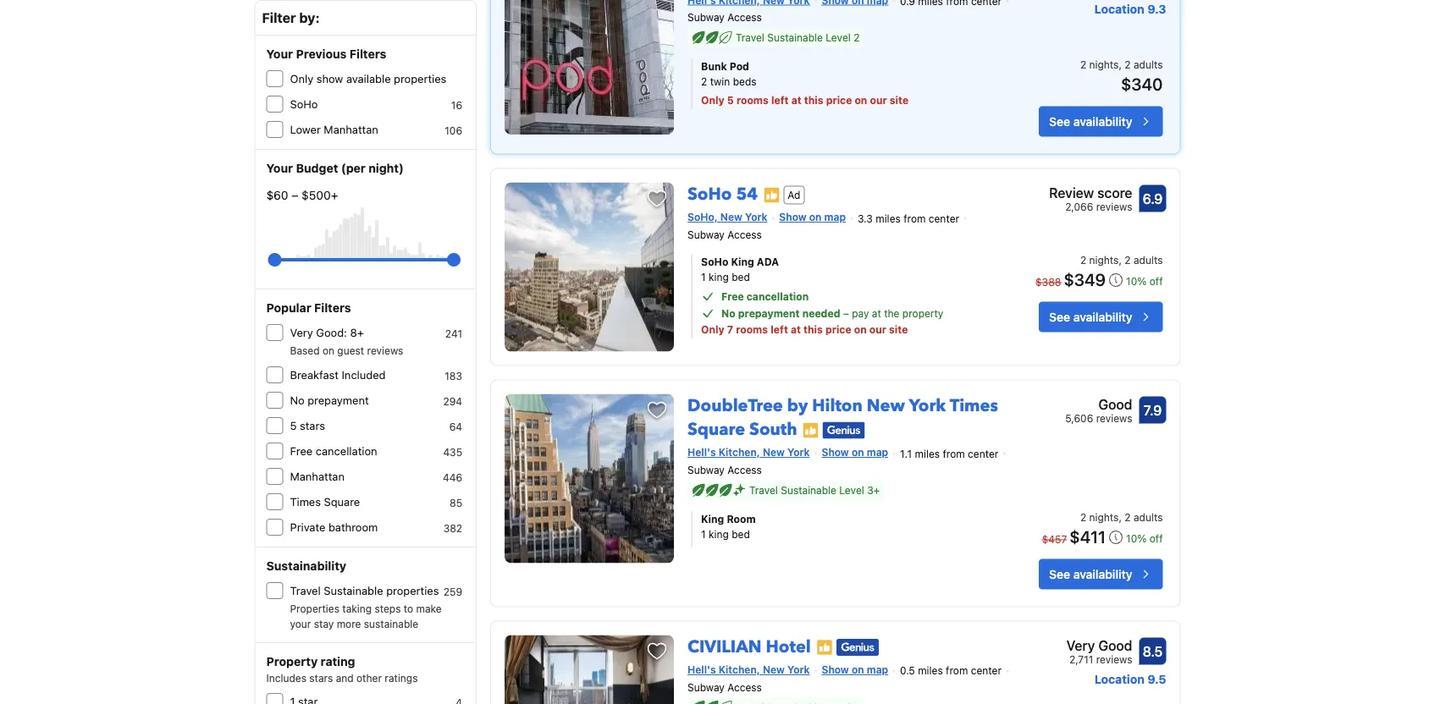 Task type: vqa. For each thing, say whether or not it's contained in the screenshot.
Be
no



Task type: locate. For each thing, give the bounding box(es) containing it.
1 rooms from the top
[[737, 95, 769, 106]]

availability
[[1074, 115, 1133, 128], [1074, 310, 1133, 324], [1074, 567, 1133, 581]]

doubletree by hilton new york times square south link
[[688, 388, 999, 441]]

1 vertical spatial 10% off
[[1127, 533, 1163, 545]]

0 vertical spatial rooms
[[737, 95, 769, 106]]

0 vertical spatial –
[[292, 188, 298, 202]]

miles inside 0.5 miles from center subway access
[[918, 666, 943, 677]]

only 7 rooms left at this price on our site
[[701, 324, 908, 336]]

availability for doubletree by hilton new york times square south
[[1074, 567, 1133, 581]]

access down soho, new york
[[728, 229, 762, 241]]

popular
[[266, 301, 311, 315]]

6.9
[[1143, 191, 1163, 207]]

soho up 1 king bed
[[701, 256, 729, 268]]

map left 1.1
[[867, 447, 889, 459]]

subway for doubletree by hilton new york times square south
[[688, 464, 725, 476]]

3 see availability link from the top
[[1039, 559, 1163, 590]]

5 stars
[[290, 420, 325, 432]]

this down bunk pod link
[[804, 95, 824, 106]]

0 horizontal spatial very
[[290, 327, 313, 339]]

location 9.5
[[1095, 672, 1167, 686]]

2 hell's from the top
[[688, 664, 716, 676]]

3 access from the top
[[728, 464, 762, 476]]

2 vertical spatial ,
[[1119, 512, 1122, 524]]

5 down twin
[[727, 95, 734, 106]]

1 10% from the top
[[1127, 275, 1147, 287]]

kitchen, down south
[[719, 447, 760, 459]]

$60
[[266, 188, 288, 202]]

map left 0.5
[[867, 664, 889, 676]]

2 subway from the top
[[688, 229, 725, 241]]

1.1
[[900, 448, 912, 460]]

travel inside travel sustainable properties 259 properties taking steps to make your stay more sustainable
[[290, 585, 321, 598]]

see availability down '$411'
[[1050, 567, 1133, 581]]

1 10% off from the top
[[1127, 275, 1163, 287]]

based
[[290, 345, 320, 357]]

access up room
[[728, 464, 762, 476]]

2 see availability from the top
[[1050, 310, 1133, 324]]

0 vertical spatial times
[[950, 394, 999, 418]]

2 , from the top
[[1119, 254, 1122, 266]]

new down soho 54
[[721, 211, 743, 223]]

prepayment down breakfast included
[[308, 394, 369, 407]]

3 subway from the top
[[688, 464, 725, 476]]

1 vertical spatial 1
[[701, 529, 706, 541]]

10% off for soho 54
[[1127, 275, 1163, 287]]

3 nights from the top
[[1090, 512, 1119, 524]]

availability down '$411'
[[1074, 567, 1133, 581]]

scored 7.9 element
[[1140, 397, 1167, 424]]

2 2 nights , 2 adults from the top
[[1081, 512, 1163, 524]]

0 vertical spatial our
[[870, 95, 887, 106]]

see
[[1050, 115, 1071, 128], [1050, 310, 1071, 324], [1050, 567, 1071, 581]]

0 vertical spatial prepayment
[[738, 308, 800, 320]]

reviews for on
[[367, 345, 403, 357]]

show on map for by
[[822, 447, 889, 459]]

location down very good 2,711 reviews
[[1095, 672, 1145, 686]]

only for only show available properties
[[290, 72, 314, 85]]

see availability link
[[1039, 106, 1163, 137], [1039, 302, 1163, 332], [1039, 559, 1163, 590]]

the
[[884, 308, 900, 320]]

this property is part of our preferred partner program. it's committed to providing excellent service and good value. it'll pay us a higher commission if you make a booking. image for 54
[[763, 187, 780, 204]]

cancellation
[[747, 291, 809, 303], [316, 445, 377, 458]]

sustainable down 1.1 miles from center subway access
[[781, 485, 837, 497]]

from inside 3.3 miles from center subway access
[[904, 213, 926, 224]]

more
[[337, 618, 361, 630]]

kitchen, down civilian hotel
[[719, 664, 760, 676]]

bed inside king room 1 king bed
[[732, 529, 750, 541]]

this
[[804, 95, 824, 106], [804, 324, 823, 336]]

king inside king room 1 king bed
[[701, 514, 724, 525]]

at inside bunk pod 2 twin beds only 5 rooms left at this price on our site
[[792, 95, 802, 106]]

on
[[855, 95, 868, 106], [810, 211, 822, 223], [854, 324, 867, 336], [323, 345, 335, 357], [852, 447, 864, 459], [852, 664, 864, 676]]

1 inside king room 1 king bed
[[701, 529, 706, 541]]

1 adults from the top
[[1134, 59, 1163, 71]]

1 vertical spatial –
[[843, 308, 849, 320]]

0 vertical spatial nights
[[1090, 59, 1119, 71]]

4 subway from the top
[[688, 682, 725, 694]]

10% off right '$411'
[[1127, 533, 1163, 545]]

square down doubletree at the bottom of the page
[[688, 418, 745, 441]]

2 inside bunk pod 2 twin beds only 5 rooms left at this price on our site
[[701, 76, 708, 88]]

civilian hotel link
[[688, 629, 811, 659]]

see availability link down 2 nights , 2 adults $340
[[1039, 106, 1163, 137]]

0 vertical spatial hell's kitchen, new york
[[688, 447, 810, 459]]

2 king from the top
[[709, 529, 729, 541]]

2 see from the top
[[1050, 310, 1071, 324]]

2 vertical spatial availability
[[1074, 567, 1133, 581]]

king down room
[[709, 529, 729, 541]]

popular filters
[[266, 301, 351, 315]]

adults
[[1134, 59, 1163, 71], [1134, 254, 1163, 266], [1134, 512, 1163, 524]]

free down 5 stars
[[290, 445, 313, 458]]

genius discounts available at this property. image
[[823, 422, 865, 439], [823, 422, 865, 439], [837, 639, 879, 656], [837, 639, 879, 656]]

2 1 from the top
[[701, 529, 706, 541]]

show on map for 54
[[780, 211, 846, 223]]

miles inside 1.1 miles from center subway access
[[915, 448, 940, 460]]

1 vertical spatial nights
[[1090, 254, 1119, 266]]

2
[[854, 32, 860, 44], [1081, 59, 1087, 71], [1125, 59, 1131, 71], [701, 76, 708, 88], [1081, 254, 1087, 266], [1125, 254, 1131, 266], [1081, 512, 1087, 524], [1125, 512, 1131, 524]]

travel for travel sustainable properties 259 properties taking steps to make your stay more sustainable
[[290, 585, 321, 598]]

reviews inside review score 2,066 reviews
[[1097, 201, 1133, 213]]

soho 54 link
[[688, 176, 758, 206]]

times inside the doubletree by hilton new york times square south
[[950, 394, 999, 418]]

2 good from the top
[[1099, 638, 1133, 654]]

see availability link down $349
[[1039, 302, 1163, 332]]

3.3 miles from center subway access
[[688, 213, 960, 241]]

0 horizontal spatial prepayment
[[308, 394, 369, 407]]

1 vertical spatial your
[[266, 161, 293, 175]]

stay
[[314, 618, 334, 630]]

2 access from the top
[[728, 229, 762, 241]]

3+
[[867, 485, 880, 497]]

0 horizontal spatial square
[[324, 496, 360, 509]]

on inside bunk pod 2 twin beds only 5 rooms left at this price on our site
[[855, 95, 868, 106]]

0 vertical spatial king
[[731, 256, 754, 268]]

group
[[275, 246, 454, 274]]

1 , from the top
[[1119, 59, 1122, 71]]

1 vertical spatial level
[[840, 485, 865, 497]]

center
[[929, 213, 960, 224], [968, 448, 999, 460], [971, 666, 1002, 677]]

filters up good:
[[314, 301, 351, 315]]

sustainable for travel sustainable properties 259 properties taking steps to make your stay more sustainable
[[324, 585, 383, 598]]

see down "$457"
[[1050, 567, 1071, 581]]

site down the
[[889, 324, 908, 336]]

pod times square image
[[505, 0, 674, 135]]

0 vertical spatial 1
[[701, 271, 706, 283]]

subway down soho,
[[688, 229, 725, 241]]

free down 1 king bed
[[722, 291, 744, 303]]

0 vertical spatial level
[[826, 32, 851, 44]]

price inside bunk pod 2 twin beds only 5 rooms left at this price on our site
[[826, 95, 852, 106]]

1 vertical spatial rooms
[[736, 324, 768, 336]]

0 horizontal spatial king
[[701, 514, 724, 525]]

soho up lower
[[290, 98, 318, 111]]

0 vertical spatial this
[[804, 95, 824, 106]]

1 1 from the top
[[701, 271, 706, 283]]

0 vertical spatial price
[[826, 95, 852, 106]]

sustainable inside travel sustainable properties 259 properties taking steps to make your stay more sustainable
[[324, 585, 383, 598]]

2 vertical spatial only
[[701, 324, 725, 336]]

access inside 0.5 miles from center subway access
[[728, 682, 762, 694]]

york inside the doubletree by hilton new york times square south
[[909, 394, 946, 418]]

2 rooms from the top
[[736, 324, 768, 336]]

off right '$411'
[[1150, 533, 1163, 545]]

to
[[404, 603, 413, 615]]

square
[[688, 418, 745, 441], [324, 496, 360, 509]]

breakfast included
[[290, 369, 386, 382]]

1 left from the top
[[772, 95, 789, 106]]

2 vertical spatial soho
[[701, 256, 729, 268]]

subway inside 3.3 miles from center subway access
[[688, 229, 725, 241]]

pod
[[730, 61, 750, 73]]

manhattan up (per
[[324, 123, 378, 136]]

reviews inside very good 2,711 reviews
[[1097, 654, 1133, 666]]

stars down rating
[[309, 673, 333, 684]]

hell's down doubletree at the bottom of the page
[[688, 447, 716, 459]]

0 vertical spatial stars
[[300, 420, 325, 432]]

1 hell's kitchen, new york from the top
[[688, 447, 810, 459]]

bed down room
[[732, 529, 750, 541]]

2 vertical spatial nights
[[1090, 512, 1119, 524]]

4 access from the top
[[728, 682, 762, 694]]

7
[[727, 324, 734, 336]]

miles inside 3.3 miles from center subway access
[[876, 213, 901, 224]]

0 vertical spatial only
[[290, 72, 314, 85]]

1 king bed
[[701, 271, 750, 283]]

access down civilian hotel
[[728, 682, 762, 694]]

0 vertical spatial good
[[1099, 397, 1133, 413]]

travel sustainable level 2
[[736, 32, 860, 44]]

off right $349
[[1150, 275, 1163, 287]]

our inside bunk pod 2 twin beds only 5 rooms left at this price on our site
[[870, 95, 887, 106]]

this down needed
[[804, 324, 823, 336]]

center inside 1.1 miles from center subway access
[[968, 448, 999, 460]]

subway inside 0.5 miles from center subway access
[[688, 682, 725, 694]]

only left "7"
[[701, 324, 725, 336]]

taking
[[342, 603, 372, 615]]

show on map for hotel
[[822, 664, 889, 676]]

center right 3.3
[[929, 213, 960, 224]]

review score element
[[1050, 183, 1133, 203]]

0 vertical spatial see availability
[[1050, 115, 1133, 128]]

1 vertical spatial 5
[[290, 420, 297, 432]]

1 subway from the top
[[688, 12, 725, 23]]

access inside 1.1 miles from center subway access
[[728, 464, 762, 476]]

prepayment
[[738, 308, 800, 320], [308, 394, 369, 407]]

by:
[[299, 10, 320, 26]]

sustainable up bunk pod 2 twin beds only 5 rooms left at this price on our site on the top of the page
[[768, 32, 823, 44]]

king left room
[[701, 514, 724, 525]]

1 vertical spatial site
[[889, 324, 908, 336]]

see availability down $349
[[1050, 310, 1133, 324]]

2 vertical spatial travel
[[290, 585, 321, 598]]

left
[[772, 95, 789, 106], [771, 324, 788, 336]]

1 vertical spatial bed
[[732, 529, 750, 541]]

your for your budget (per night)
[[266, 161, 293, 175]]

access for doubletree
[[728, 464, 762, 476]]

2 see availability link from the top
[[1039, 302, 1163, 332]]

1 vertical spatial no
[[290, 394, 305, 407]]

1 vertical spatial cancellation
[[316, 445, 377, 458]]

1 nights from the top
[[1090, 59, 1119, 71]]

kitchen, for civilian
[[719, 664, 760, 676]]

nights up $349
[[1090, 254, 1119, 266]]

1 vertical spatial hell's kitchen, new york
[[688, 664, 810, 676]]

2 vertical spatial see availability link
[[1039, 559, 1163, 590]]

hell's kitchen, new york down south
[[688, 447, 810, 459]]

new
[[721, 211, 743, 223], [867, 394, 905, 418], [763, 447, 785, 459], [763, 664, 785, 676]]

1 access from the top
[[728, 12, 762, 23]]

rooms down "beds"
[[737, 95, 769, 106]]

1 vertical spatial see availability link
[[1039, 302, 1163, 332]]

0 vertical spatial off
[[1150, 275, 1163, 287]]

lower manhattan
[[290, 123, 378, 136]]

good up location 9.5
[[1099, 638, 1133, 654]]

show for by
[[822, 447, 849, 459]]

center inside 3.3 miles from center subway access
[[929, 213, 960, 224]]

reviews
[[1097, 201, 1133, 213], [367, 345, 403, 357], [1097, 413, 1133, 425], [1097, 654, 1133, 666]]

3 availability from the top
[[1074, 567, 1133, 581]]

our down the
[[870, 324, 887, 336]]

make
[[416, 603, 442, 615]]

0 horizontal spatial no
[[290, 394, 305, 407]]

1 horizontal spatial square
[[688, 418, 745, 441]]

2 nights , 2 adults up $349
[[1081, 254, 1163, 266]]

hell's kitchen, new york
[[688, 447, 810, 459], [688, 664, 810, 676]]

2 vertical spatial at
[[791, 324, 801, 336]]

1 horizontal spatial very
[[1067, 638, 1096, 654]]

no for no prepayment
[[290, 394, 305, 407]]

0 vertical spatial your
[[266, 47, 293, 61]]

$500+
[[302, 188, 338, 202]]

square up private bathroom on the left
[[324, 496, 360, 509]]

show down the ad
[[780, 211, 807, 223]]

2 10% off from the top
[[1127, 533, 1163, 545]]

1 kitchen, from the top
[[719, 447, 760, 459]]

south
[[750, 418, 798, 441]]

1 vertical spatial 2 nights , 2 adults
[[1081, 512, 1163, 524]]

show for hotel
[[822, 664, 849, 676]]

1 king from the top
[[709, 271, 729, 283]]

5 inside bunk pod 2 twin beds only 5 rooms left at this price on our site
[[727, 95, 734, 106]]

on down very good: 8+
[[323, 345, 335, 357]]

king room link
[[701, 512, 988, 527]]

very good element
[[1067, 636, 1133, 656]]

good:
[[316, 327, 347, 339]]

site down bunk pod link
[[890, 95, 909, 106]]

2 this from the top
[[804, 324, 823, 336]]

1 horizontal spatial 5
[[727, 95, 734, 106]]

0 vertical spatial show on map
[[780, 211, 846, 223]]

2 kitchen, from the top
[[719, 664, 760, 676]]

3 , from the top
[[1119, 512, 1122, 524]]

1 vertical spatial travel
[[750, 485, 778, 497]]

availability down 2 nights , 2 adults $340
[[1074, 115, 1133, 128]]

2 location from the top
[[1095, 672, 1145, 686]]

price down no prepayment needed – pay at the property
[[826, 324, 852, 336]]

0 vertical spatial free
[[722, 291, 744, 303]]

0 vertical spatial availability
[[1074, 115, 1133, 128]]

no up 5 stars
[[290, 394, 305, 407]]

1 vertical spatial miles
[[915, 448, 940, 460]]

show down the doubletree by hilton new york times square south
[[822, 447, 849, 459]]

0 vertical spatial 2 nights , 2 adults
[[1081, 254, 1163, 266]]

2 adults from the top
[[1134, 254, 1163, 266]]

show on map down the doubletree by hilton new york times square south
[[822, 447, 889, 459]]

availability down $349
[[1074, 310, 1133, 324]]

map left 3.3
[[825, 211, 846, 223]]

king down soho king ada
[[709, 271, 729, 283]]

doubletree by hilton new york times square south image
[[505, 394, 674, 564]]

1 vertical spatial this
[[804, 324, 823, 336]]

king
[[731, 256, 754, 268], [701, 514, 724, 525]]

stars down no prepayment
[[300, 420, 325, 432]]

reviews for score
[[1097, 201, 1133, 213]]

soho up soho,
[[688, 183, 732, 206]]

free
[[722, 291, 744, 303], [290, 445, 313, 458]]

, for soho 54
[[1119, 254, 1122, 266]]

property
[[266, 655, 318, 669]]

cancellation down 5 stars
[[316, 445, 377, 458]]

bunk
[[701, 61, 727, 73]]

1 hell's from the top
[[688, 447, 716, 459]]

0 vertical spatial 5
[[727, 95, 734, 106]]

0 vertical spatial map
[[825, 211, 846, 223]]

2 off from the top
[[1150, 533, 1163, 545]]

2 left from the top
[[771, 324, 788, 336]]

rooms
[[737, 95, 769, 106], [736, 324, 768, 336]]

1 vertical spatial from
[[943, 448, 965, 460]]

hell's kitchen, new york down civilian hotel
[[688, 664, 810, 676]]

0 vertical spatial cancellation
[[747, 291, 809, 303]]

1 your from the top
[[266, 47, 293, 61]]

1 vertical spatial location
[[1095, 672, 1145, 686]]

reviews up location 9.5
[[1097, 654, 1133, 666]]

subway inside 1.1 miles from center subway access
[[688, 464, 725, 476]]

soho for soho 54
[[688, 183, 732, 206]]

filters up only show available properties on the top of the page
[[350, 47, 387, 61]]

0 horizontal spatial cancellation
[[316, 445, 377, 458]]

1 site from the top
[[890, 95, 909, 106]]

2 nights , 2 adults up '$411'
[[1081, 512, 1163, 524]]

reviews up included
[[367, 345, 403, 357]]

good inside good 5,606 reviews
[[1099, 397, 1133, 413]]

0 vertical spatial kitchen,
[[719, 447, 760, 459]]

sustainable for travel sustainable level 3+
[[781, 485, 837, 497]]

1 this from the top
[[804, 95, 824, 106]]

kitchen, for doubletree
[[719, 447, 760, 459]]

2 vertical spatial sustainable
[[324, 585, 383, 598]]

1 location from the top
[[1095, 2, 1145, 16]]

0 horizontal spatial times
[[290, 496, 321, 509]]

0 vertical spatial sustainable
[[768, 32, 823, 44]]

, inside 2 nights , 2 adults $340
[[1119, 59, 1122, 71]]

bed
[[732, 271, 750, 283], [732, 529, 750, 541]]

from for soho 54
[[904, 213, 926, 224]]

reviews for good
[[1097, 654, 1133, 666]]

5,606
[[1066, 413, 1094, 425]]

1 see availability link from the top
[[1039, 106, 1163, 137]]

2 vertical spatial see
[[1050, 567, 1071, 581]]

1 vertical spatial king
[[701, 514, 724, 525]]

show on map left 0.5
[[822, 664, 889, 676]]

10% right $349
[[1127, 275, 1147, 287]]

our down bunk pod link
[[870, 95, 887, 106]]

very up based
[[290, 327, 313, 339]]

off
[[1150, 275, 1163, 287], [1150, 533, 1163, 545]]

reviews right 5,606 at right bottom
[[1097, 413, 1133, 425]]

no up "7"
[[722, 308, 736, 320]]

10% for doubletree by hilton new york times square south
[[1127, 533, 1147, 545]]

york down this property is part of our preferred partner program. it's committed to providing excellent service and good value. it'll pay us a higher commission if you make a booking. image on the right
[[788, 447, 810, 459]]

free cancellation down ada
[[722, 291, 809, 303]]

0 vertical spatial very
[[290, 327, 313, 339]]

1 vertical spatial very
[[1067, 638, 1096, 654]]

subway down civilian
[[688, 682, 725, 694]]

soho, new york
[[688, 211, 768, 223]]

2 your from the top
[[266, 161, 293, 175]]

very for good:
[[290, 327, 313, 339]]

8+
[[350, 327, 364, 339]]

2 vertical spatial miles
[[918, 666, 943, 677]]

3 adults from the top
[[1134, 512, 1163, 524]]

1 vertical spatial ,
[[1119, 254, 1122, 266]]

on down pay
[[854, 324, 867, 336]]

king up 1 king bed
[[731, 256, 754, 268]]

see for soho 54
[[1050, 310, 1071, 324]]

0 vertical spatial site
[[890, 95, 909, 106]]

0.5
[[900, 666, 915, 677]]

your down filter
[[266, 47, 293, 61]]

subway for soho 54
[[688, 229, 725, 241]]

pay
[[852, 308, 869, 320]]

1 vertical spatial 10%
[[1127, 533, 1147, 545]]

from inside 0.5 miles from center subway access
[[946, 666, 968, 677]]

soho for soho
[[290, 98, 318, 111]]

2 nights from the top
[[1090, 254, 1119, 266]]

2 vertical spatial see availability
[[1050, 567, 1133, 581]]

good 5,606 reviews
[[1066, 397, 1133, 425]]

level for 2
[[826, 32, 851, 44]]

1 2 nights , 2 adults from the top
[[1081, 254, 1163, 266]]

0 vertical spatial square
[[688, 418, 745, 441]]

3 see from the top
[[1050, 567, 1071, 581]]

level
[[826, 32, 851, 44], [840, 485, 865, 497]]

1 vertical spatial soho
[[688, 183, 732, 206]]

2 vertical spatial adults
[[1134, 512, 1163, 524]]

from right 0.5
[[946, 666, 968, 677]]

previous
[[296, 47, 347, 61]]

miles right 0.5
[[918, 666, 943, 677]]

center inside 0.5 miles from center subway access
[[971, 666, 1002, 677]]

259
[[444, 586, 463, 598]]

off for soho 54
[[1150, 275, 1163, 287]]

miles right 1.1
[[915, 448, 940, 460]]

1 vertical spatial show on map
[[822, 447, 889, 459]]

2 bed from the top
[[732, 529, 750, 541]]

level left 3+
[[840, 485, 865, 497]]

3 see availability from the top
[[1050, 567, 1133, 581]]

subway up king room 1 king bed
[[688, 464, 725, 476]]

from inside 1.1 miles from center subway access
[[943, 448, 965, 460]]

5
[[727, 95, 734, 106], [290, 420, 297, 432]]

2 vertical spatial show on map
[[822, 664, 889, 676]]

see up review
[[1050, 115, 1071, 128]]

1 vertical spatial properties
[[386, 585, 439, 598]]

$340
[[1121, 74, 1163, 94]]

1 bed from the top
[[732, 271, 750, 283]]

1 vertical spatial stars
[[309, 673, 333, 684]]

show
[[317, 72, 343, 85]]

$349
[[1064, 270, 1106, 290]]

1 good from the top
[[1099, 397, 1133, 413]]

5 down no prepayment
[[290, 420, 297, 432]]

2 vertical spatial from
[[946, 666, 968, 677]]

0 vertical spatial adults
[[1134, 59, 1163, 71]]

very inside very good 2,711 reviews
[[1067, 638, 1096, 654]]

location for location 9.3
[[1095, 2, 1145, 16]]

reviews down score
[[1097, 201, 1133, 213]]

2 availability from the top
[[1074, 310, 1133, 324]]

location
[[1095, 2, 1145, 16], [1095, 672, 1145, 686]]

0 horizontal spatial free cancellation
[[290, 445, 377, 458]]

– right $60
[[292, 188, 298, 202]]

travel
[[736, 32, 765, 44], [750, 485, 778, 497], [290, 585, 321, 598]]

1 vertical spatial sustainable
[[781, 485, 837, 497]]

1 vertical spatial availability
[[1074, 310, 1133, 324]]

show
[[780, 211, 807, 223], [822, 447, 849, 459], [822, 664, 849, 676]]

manhattan
[[324, 123, 378, 136], [290, 471, 345, 483]]

2 10% from the top
[[1127, 533, 1147, 545]]

10% right '$411'
[[1127, 533, 1147, 545]]

access inside 3.3 miles from center subway access
[[728, 229, 762, 241]]

at down no prepayment needed – pay at the property
[[791, 324, 801, 336]]

left down travel sustainable level 2
[[772, 95, 789, 106]]

– left pay
[[843, 308, 849, 320]]

ada
[[757, 256, 779, 268]]

0 vertical spatial ,
[[1119, 59, 1122, 71]]

2 vertical spatial show
[[822, 664, 849, 676]]

1 off from the top
[[1150, 275, 1163, 287]]

travel up "properties"
[[290, 585, 321, 598]]

bed down soho king ada
[[732, 271, 750, 283]]

2 hell's kitchen, new york from the top
[[688, 664, 810, 676]]

0 vertical spatial miles
[[876, 213, 901, 224]]

this property is part of our preferred partner program. it's committed to providing excellent service and good value. it'll pay us a higher commission if you make a booking. image
[[763, 187, 780, 204], [763, 187, 780, 204], [803, 422, 820, 439], [816, 639, 833, 656], [816, 639, 833, 656]]

price down bunk pod link
[[826, 95, 852, 106]]

from right 3.3
[[904, 213, 926, 224]]

miles for civilian hotel
[[918, 666, 943, 677]]

10% off right $349
[[1127, 275, 1163, 287]]



Task type: describe. For each thing, give the bounding box(es) containing it.
10% off for doubletree by hilton new york times square south
[[1127, 533, 1163, 545]]

no for no prepayment needed – pay at the property
[[722, 308, 736, 320]]

and
[[336, 673, 354, 684]]

nights for doubletree by hilton new york times square south
[[1090, 512, 1119, 524]]

location 9.3
[[1095, 2, 1167, 16]]

1 vertical spatial free
[[290, 445, 313, 458]]

left inside bunk pod 2 twin beds only 5 rooms left at this price on our site
[[772, 95, 789, 106]]

nights for soho 54
[[1090, 254, 1119, 266]]

only for only 7 rooms left at this price on our site
[[701, 324, 725, 336]]

this property is part of our preferred partner program. it's committed to providing excellent service and good value. it'll pay us a higher commission if you make a booking. image for hotel
[[816, 639, 833, 656]]

property rating includes stars and other ratings
[[266, 655, 418, 684]]

access for civilian
[[728, 682, 762, 694]]

scored 6.9 element
[[1140, 185, 1167, 212]]

1 horizontal spatial king
[[731, 256, 754, 268]]

included
[[342, 369, 386, 382]]

travel for travel sustainable level 3+
[[750, 485, 778, 497]]

0 vertical spatial filters
[[350, 47, 387, 61]]

steps
[[375, 603, 401, 615]]

7.9
[[1144, 402, 1162, 419]]

only show available properties
[[290, 72, 447, 85]]

civilian hotel
[[688, 636, 811, 659]]

your for your previous filters
[[266, 47, 293, 61]]

1 see from the top
[[1050, 115, 1071, 128]]

183
[[445, 370, 463, 382]]

1 vertical spatial price
[[826, 324, 852, 336]]

1 vertical spatial manhattan
[[290, 471, 345, 483]]

soho 54 image
[[505, 183, 674, 352]]

center for civilian hotel
[[971, 666, 1002, 677]]

see for doubletree by hilton new york times square south
[[1050, 567, 1071, 581]]

this property is part of our preferred partner program. it's committed to providing excellent service and good value. it'll pay us a higher commission if you make a booking. image for by
[[803, 422, 820, 439]]

0 vertical spatial properties
[[394, 72, 447, 85]]

hell's kitchen, new york for civilian
[[688, 664, 810, 676]]

soho for soho king ada
[[701, 256, 729, 268]]

by
[[788, 394, 808, 418]]

2 site from the top
[[889, 324, 908, 336]]

3.3
[[858, 213, 873, 224]]

soho king ada link
[[701, 254, 988, 270]]

on left 0.5
[[852, 664, 864, 676]]

on left 3.3
[[810, 211, 822, 223]]

adults for soho 54
[[1134, 254, 1163, 266]]

this inside bunk pod 2 twin beds only 5 rooms left at this price on our site
[[804, 95, 824, 106]]

this property is part of our preferred partner program. it's committed to providing excellent service and good value. it'll pay us a higher commission if you make a booking. image
[[803, 422, 820, 439]]

breakfast
[[290, 369, 339, 382]]

1 horizontal spatial free
[[722, 291, 744, 303]]

$457
[[1042, 534, 1067, 546]]

miles for doubletree by hilton new york times square south
[[915, 448, 940, 460]]

other
[[357, 673, 382, 684]]

bunk pod 2 twin beds only 5 rooms left at this price on our site
[[701, 61, 909, 106]]

includes
[[266, 673, 307, 684]]

site inside bunk pod 2 twin beds only 5 rooms left at this price on our site
[[890, 95, 909, 106]]

soho king ada
[[701, 256, 779, 268]]

private bathroom
[[290, 521, 378, 534]]

map for by
[[867, 447, 889, 459]]

see availability for doubletree by hilton new york times square south
[[1050, 567, 1133, 581]]

off for doubletree by hilton new york times square south
[[1150, 533, 1163, 545]]

available
[[346, 72, 391, 85]]

$60 – $500+
[[266, 188, 338, 202]]

1 vertical spatial square
[[324, 496, 360, 509]]

location for location 9.5
[[1095, 672, 1145, 686]]

rooms inside bunk pod 2 twin beds only 5 rooms left at this price on our site
[[737, 95, 769, 106]]

1 vertical spatial our
[[870, 324, 887, 336]]

1 see availability from the top
[[1050, 115, 1133, 128]]

435
[[443, 446, 463, 458]]

$388
[[1036, 276, 1062, 288]]

map for hotel
[[867, 664, 889, 676]]

64
[[450, 421, 463, 433]]

85
[[450, 497, 463, 509]]

2,711
[[1070, 654, 1094, 666]]

scored 8.5 element
[[1140, 638, 1167, 665]]

review score 2,066 reviews
[[1050, 185, 1133, 213]]

center for doubletree by hilton new york times square south
[[968, 448, 999, 460]]

rating
[[321, 655, 355, 669]]

very for good
[[1067, 638, 1096, 654]]

from for doubletree by hilton new york times square south
[[943, 448, 965, 460]]

properties
[[290, 603, 340, 615]]

subway access
[[688, 12, 762, 23]]

2 nights , 2 adults $340
[[1081, 59, 1163, 94]]

nights inside 2 nights , 2 adults $340
[[1090, 59, 1119, 71]]

based on guest reviews
[[290, 345, 403, 357]]

10% for soho 54
[[1127, 275, 1147, 287]]

hell's for doubletree by hilton new york times square south
[[688, 447, 716, 459]]

1 vertical spatial filters
[[314, 301, 351, 315]]

good element
[[1066, 394, 1133, 415]]

your
[[290, 618, 311, 630]]

filter
[[262, 10, 296, 26]]

adults inside 2 nights , 2 adults $340
[[1134, 59, 1163, 71]]

2 nights , 2 adults for soho 54
[[1081, 254, 1163, 266]]

new down 'hotel' in the right bottom of the page
[[763, 664, 785, 676]]

prepayment for no prepayment needed – pay at the property
[[738, 308, 800, 320]]

travel sustainable properties 259 properties taking steps to make your stay more sustainable
[[290, 585, 463, 630]]

york down 'hotel' in the right bottom of the page
[[788, 664, 810, 676]]

level for 3+
[[840, 485, 865, 497]]

access for soho
[[728, 229, 762, 241]]

no prepayment needed – pay at the property
[[722, 308, 944, 320]]

properties inside travel sustainable properties 259 properties taking steps to make your stay more sustainable
[[386, 585, 439, 598]]

see availability link for doubletree by hilton new york times square south
[[1039, 559, 1163, 590]]

map for 54
[[825, 211, 846, 223]]

see availability for soho 54
[[1050, 310, 1133, 324]]

square inside the doubletree by hilton new york times square south
[[688, 418, 745, 441]]

budget
[[296, 161, 338, 175]]

king inside king room 1 king bed
[[709, 529, 729, 541]]

hilton
[[813, 394, 863, 418]]

sustainable
[[364, 618, 419, 630]]

filter by:
[[262, 10, 320, 26]]

see availability link for soho 54
[[1039, 302, 1163, 332]]

hell's kitchen, new york for doubletree
[[688, 447, 810, 459]]

54
[[736, 183, 758, 206]]

only inside bunk pod 2 twin beds only 5 rooms left at this price on our site
[[701, 95, 725, 106]]

1 vertical spatial free cancellation
[[290, 445, 377, 458]]

bunk pod link
[[701, 59, 988, 74]]

civilian
[[688, 636, 762, 659]]

good inside very good 2,711 reviews
[[1099, 638, 1133, 654]]

(per
[[341, 161, 366, 175]]

needed
[[803, 308, 841, 320]]

adults for doubletree by hilton new york times square south
[[1134, 512, 1163, 524]]

sustainability
[[266, 559, 346, 573]]

reviews inside good 5,606 reviews
[[1097, 413, 1133, 425]]

new down south
[[763, 447, 785, 459]]

property
[[903, 308, 944, 320]]

soho,
[[688, 211, 718, 223]]

0 vertical spatial free cancellation
[[722, 291, 809, 303]]

sustainable for travel sustainable level 2
[[768, 32, 823, 44]]

guest
[[337, 345, 364, 357]]

1 availability from the top
[[1074, 115, 1133, 128]]

1 vertical spatial at
[[872, 308, 882, 320]]

room
[[727, 514, 756, 525]]

availability for soho 54
[[1074, 310, 1133, 324]]

times square
[[290, 496, 360, 509]]

2 nights , 2 adults for doubletree by hilton new york times square south
[[1081, 512, 1163, 524]]

king room 1 king bed
[[701, 514, 756, 541]]

travel for travel sustainable level 2
[[736, 32, 765, 44]]

stars inside property rating includes stars and other ratings
[[309, 673, 333, 684]]

hell's for civilian hotel
[[688, 664, 716, 676]]

prepayment for no prepayment
[[308, 394, 369, 407]]

0 horizontal spatial –
[[292, 188, 298, 202]]

ratings
[[385, 673, 418, 684]]

from for civilian hotel
[[946, 666, 968, 677]]

106
[[445, 125, 463, 136]]

$411
[[1070, 527, 1106, 547]]

382
[[444, 523, 463, 534]]

show for 54
[[780, 211, 807, 223]]

1.1 miles from center subway access
[[688, 448, 999, 476]]

1 vertical spatial times
[[290, 496, 321, 509]]

beds
[[733, 76, 757, 88]]

ad
[[788, 189, 801, 201]]

miles for soho 54
[[876, 213, 901, 224]]

soho 54
[[688, 183, 758, 206]]

your previous filters
[[266, 47, 387, 61]]

on down the doubletree by hilton new york times square south
[[852, 447, 864, 459]]

center for soho 54
[[929, 213, 960, 224]]

score
[[1098, 185, 1133, 201]]

294
[[443, 396, 463, 407]]

twin
[[710, 76, 730, 88]]

subway for civilian hotel
[[688, 682, 725, 694]]

york down 54
[[745, 211, 768, 223]]

very good: 8+
[[290, 327, 364, 339]]

travel sustainable level 3+
[[750, 485, 880, 497]]

9.5
[[1148, 672, 1167, 686]]

no prepayment
[[290, 394, 369, 407]]

, for doubletree by hilton new york times square south
[[1119, 512, 1122, 524]]

241
[[445, 328, 463, 340]]

private
[[290, 521, 326, 534]]

new inside the doubletree by hilton new york times square south
[[867, 394, 905, 418]]

lower
[[290, 123, 321, 136]]

0 vertical spatial manhattan
[[324, 123, 378, 136]]



